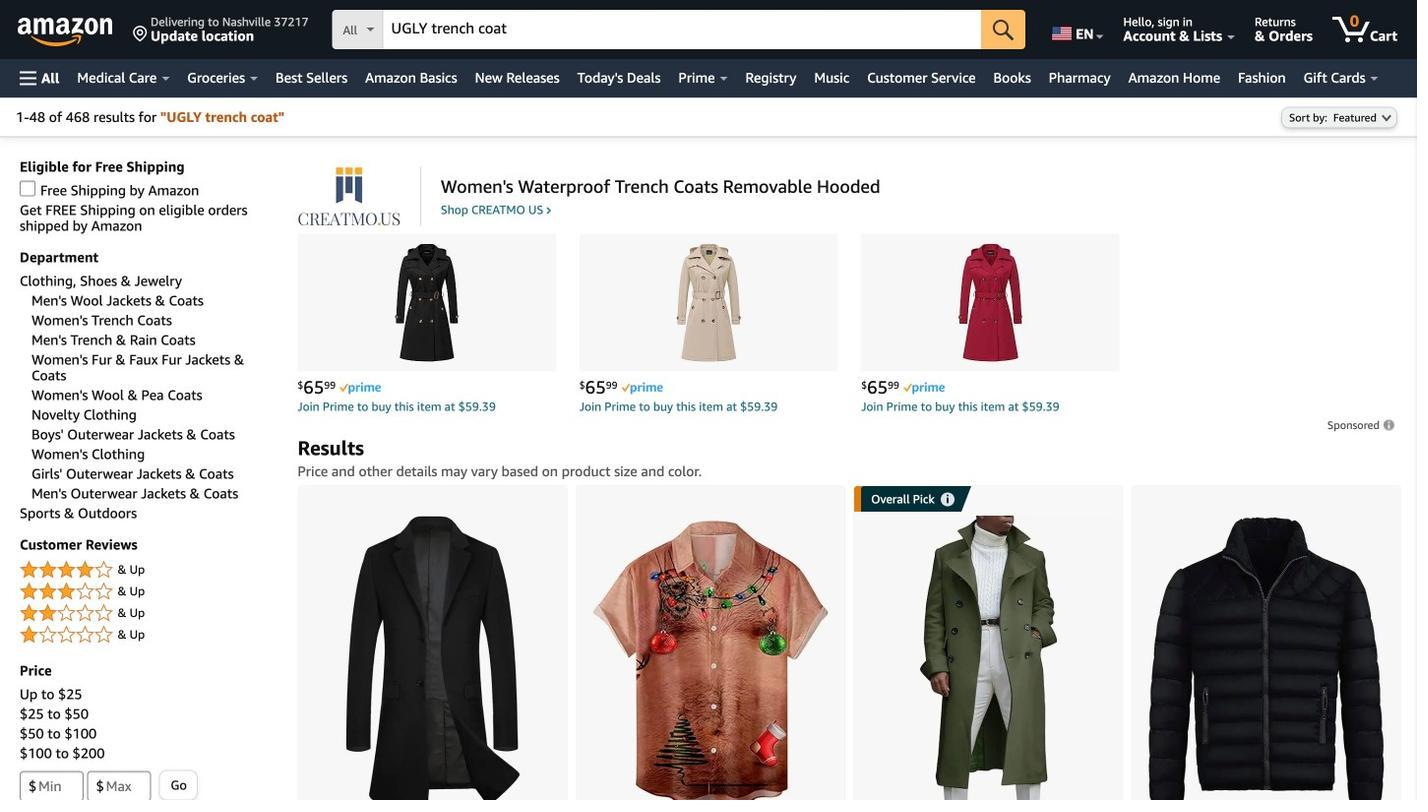 Task type: vqa. For each thing, say whether or not it's contained in the screenshot.
$1.16
no



Task type: locate. For each thing, give the bounding box(es) containing it.
4 stars & up element
[[20, 559, 278, 582]]

1 horizontal spatial eligible for prime. image
[[904, 382, 945, 394]]

men's winter thicken cotton padded bubble coat down jacket warm puffer jacket lightweight winter thermal coats outwear image
[[1149, 517, 1385, 800]]

2 creatmo us women's long trench coat double-breasted classic lapel overcoat belted slim outerwear coat with detachable hood image from the left
[[620, 244, 797, 362]]

None submit
[[982, 10, 1026, 49], [160, 771, 197, 800], [982, 10, 1026, 49], [160, 771, 197, 800]]

2 horizontal spatial creatmo us women's long trench coat double-breasted classic lapel overcoat belted slim outerwear coat with detachable hood image
[[902, 244, 1079, 362]]

0 horizontal spatial creatmo us women's long trench coat double-breasted classic lapel overcoat belted slim outerwear coat with detachable hood image
[[338, 244, 516, 362]]

0 horizontal spatial eligible for prime. image
[[622, 382, 663, 394]]

eligible for prime. image
[[340, 382, 381, 394]]

None search field
[[332, 10, 1026, 51]]

none search field inside navigation navigation
[[332, 10, 1026, 51]]

navigation navigation
[[0, 0, 1418, 97]]

3 creatmo us women's long trench coat double-breasted classic lapel overcoat belted slim outerwear coat with detachable hood image from the left
[[902, 244, 1079, 362]]

1 horizontal spatial creatmo us women's long trench coat double-breasted classic lapel overcoat belted slim outerwear coat with detachable hood image
[[620, 244, 797, 362]]

3 stars & up element
[[20, 580, 278, 604]]

eligible for prime. image
[[622, 382, 663, 394], [904, 382, 945, 394]]

checkbox image
[[20, 181, 35, 196]]

1 creatmo us women's long trench coat double-breasted classic lapel overcoat belted slim outerwear coat with detachable hood image from the left
[[338, 244, 516, 362]]

Max text field
[[87, 771, 151, 800]]

creatmo us women's long trench coat double-breasted classic lapel overcoat belted slim outerwear coat with detachable hood image
[[338, 244, 516, 362], [620, 244, 797, 362], [902, 244, 1079, 362]]

ebifin men's notch lapel double breasted long trench coat casual cotton blend peacoat image
[[920, 516, 1058, 800]]

amazon image
[[18, 18, 113, 47]]

Search Amazon text field
[[383, 11, 982, 48]]

2 stars & up element
[[20, 602, 278, 626]]



Task type: describe. For each thing, give the bounding box(es) containing it.
aptro stylish french wool trench coat long pea coat premium winter business suit image
[[345, 516, 520, 800]]

creatmo us women's long trench coat double-breasted classic lapel overcoat belted slim outerwear coat with detachable hood image for second eligible for prime. icon from the left
[[902, 244, 1079, 362]]

creatmo us women's long trench coat double-breasted classic lapel overcoat belted slim outerwear coat with detachable hood image for eligible for prime. image
[[338, 244, 516, 362]]

men's novelty 3d graphic christmas button down shirts ugly santa reindeer hawaiian beach holiday t-shirt tee tops image
[[593, 520, 829, 800]]

dropdown image
[[1382, 114, 1392, 122]]

Min text field
[[20, 771, 84, 800]]

2 eligible for prime. image from the left
[[904, 382, 945, 394]]

creatmo us women's long trench coat double-breasted classic lapel overcoat belted slim outerwear coat with detachable hood image for 2nd eligible for prime. icon from right
[[620, 244, 797, 362]]

1 star & up element
[[20, 624, 278, 647]]

1 eligible for prime. image from the left
[[622, 382, 663, 394]]



